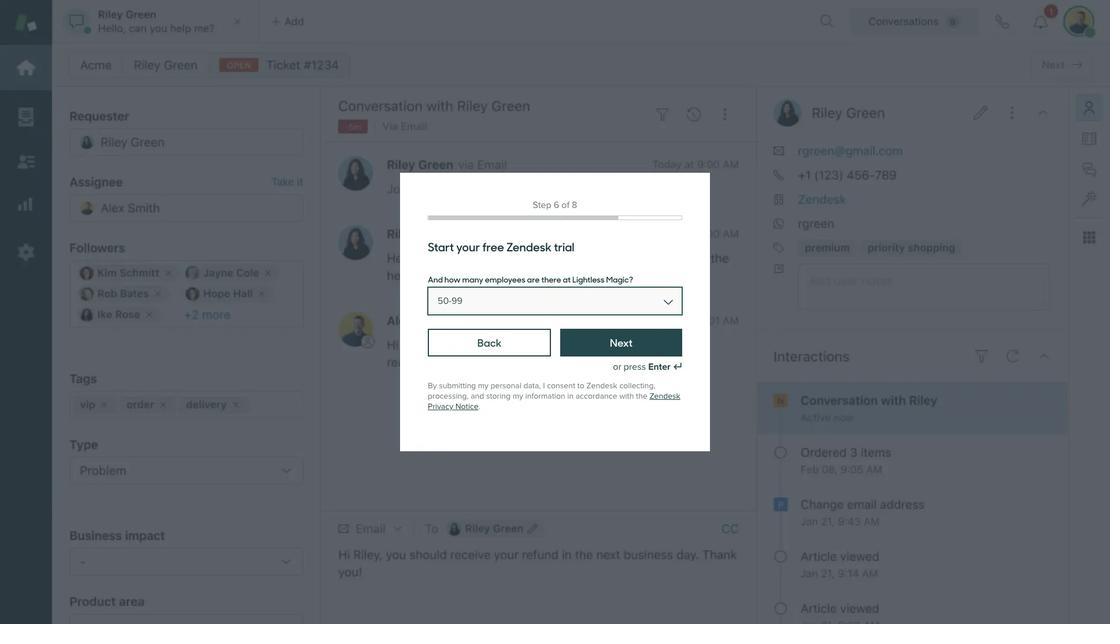 Task type: describe. For each thing, give the bounding box(es) containing it.
there
[[542, 274, 562, 285]]

many
[[463, 274, 484, 285]]

next button
[[561, 329, 683, 357]]

collecting,
[[620, 381, 656, 391]]

storing
[[487, 392, 511, 401]]

at
[[563, 274, 571, 285]]

zendesk privacy notice link
[[428, 392, 681, 412]]

how
[[445, 274, 461, 285]]

.
[[479, 402, 481, 412]]

zendesk inside zendesk privacy notice
[[650, 392, 681, 401]]

are
[[527, 274, 540, 285]]

back
[[478, 336, 502, 350]]

back button
[[428, 329, 551, 357]]

accordance
[[576, 392, 618, 401]]

or
[[613, 362, 622, 373]]

in
[[568, 392, 574, 401]]

enter
[[649, 362, 671, 373]]

i
[[543, 381, 545, 391]]

employees
[[485, 274, 526, 285]]

and
[[471, 392, 484, 401]]

with
[[620, 392, 634, 401]]

start
[[428, 238, 454, 255]]

trial
[[554, 238, 575, 255]]

press
[[624, 362, 646, 373]]

magic
[[607, 274, 629, 285]]

processing,
[[428, 392, 469, 401]]

to
[[578, 381, 585, 391]]

information
[[526, 392, 566, 401]]

enter image
[[673, 363, 683, 372]]

lightless
[[573, 274, 605, 285]]



Task type: vqa. For each thing, say whether or not it's contained in the screenshot.
And your last?
no



Task type: locate. For each thing, give the bounding box(es) containing it.
start your free zendesk trial
[[428, 238, 575, 255]]

?
[[629, 274, 634, 285]]

0 horizontal spatial my
[[478, 381, 489, 391]]

notice
[[456, 402, 479, 412]]

0 vertical spatial my
[[478, 381, 489, 391]]

by
[[428, 381, 437, 391]]

and how many employees are there at lightless magic ?
[[428, 274, 634, 285]]

submitting
[[439, 381, 476, 391]]

1 vertical spatial zendesk
[[587, 381, 618, 391]]

zendesk privacy notice
[[428, 392, 681, 412]]

consent
[[547, 381, 576, 391]]

2 vertical spatial zendesk
[[650, 392, 681, 401]]

my down personal
[[513, 392, 524, 401]]

zendesk right the
[[650, 392, 681, 401]]

my up and
[[478, 381, 489, 391]]

6
[[554, 200, 560, 211]]

data,
[[524, 381, 541, 391]]

personal
[[491, 381, 522, 391]]

privacy
[[428, 402, 454, 412]]

product ui image
[[0, 0, 1111, 625]]

of
[[562, 200, 570, 211]]

zendesk
[[507, 238, 552, 255], [587, 381, 618, 391], [650, 392, 681, 401]]

next
[[610, 336, 633, 350]]

the
[[636, 392, 648, 401]]

step 6 of 8
[[533, 200, 578, 211]]

1 horizontal spatial zendesk
[[587, 381, 618, 391]]

zendesk up accordance
[[587, 381, 618, 391]]

zendesk up and how many employees are there at lightless magic ?
[[507, 238, 552, 255]]

free
[[483, 238, 504, 255]]

0 vertical spatial zendesk
[[507, 238, 552, 255]]

step
[[533, 200, 552, 211]]

0 horizontal spatial zendesk
[[507, 238, 552, 255]]

your
[[456, 238, 480, 255]]

my
[[478, 381, 489, 391], [513, 392, 524, 401]]

and
[[428, 274, 443, 285]]

2 horizontal spatial zendesk
[[650, 392, 681, 401]]

8
[[572, 200, 578, 211]]

or press enter
[[613, 362, 671, 373]]

by submitting my personal data, i consent to zendesk collecting, processing, and storing my information in accordance with the
[[428, 381, 656, 401]]

1 vertical spatial my
[[513, 392, 524, 401]]

1 horizontal spatial my
[[513, 392, 524, 401]]

zendesk inside by submitting my personal data, i consent to zendesk collecting, processing, and storing my information in accordance with the
[[587, 381, 618, 391]]



